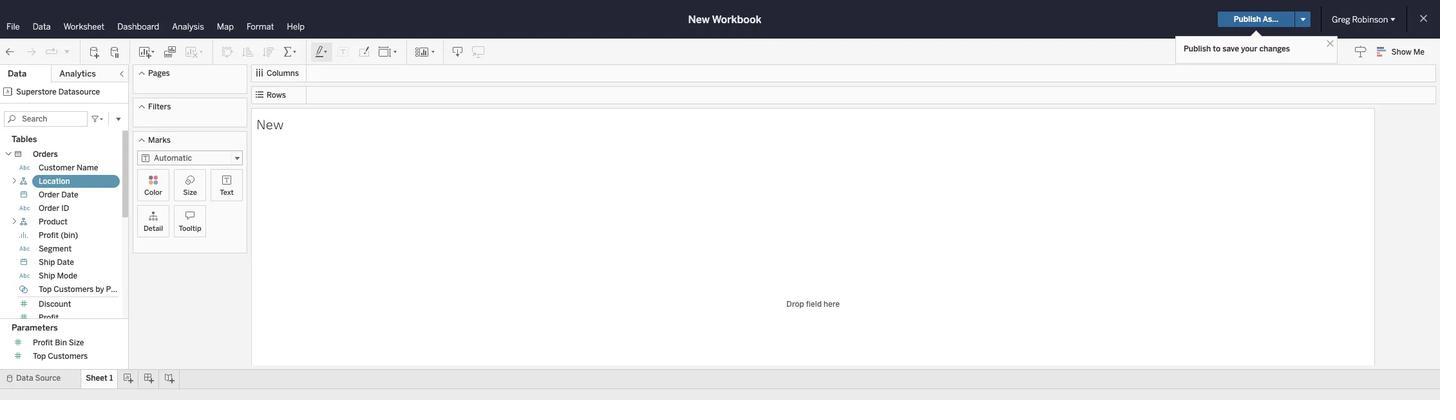 Task type: describe. For each thing, give the bounding box(es) containing it.
swap rows and columns image
[[221, 45, 234, 58]]

analysis
[[172, 22, 204, 32]]

greg
[[1332, 14, 1350, 24]]

sort ascending image
[[242, 45, 254, 58]]

profit for profit bin size
[[33, 338, 53, 348]]

2 vertical spatial data
[[16, 374, 33, 383]]

data source
[[16, 374, 61, 383]]

here
[[824, 300, 840, 309]]

to use edit in desktop, save the workbook outside of personal space image
[[472, 45, 485, 58]]

fit image
[[378, 45, 399, 58]]

redo image
[[24, 45, 37, 58]]

profit for profit
[[39, 314, 59, 323]]

Search text field
[[4, 111, 88, 127]]

customer name
[[39, 164, 98, 173]]

download image
[[451, 45, 464, 58]]

top customers
[[33, 352, 88, 361]]

close image
[[1324, 37, 1336, 50]]

0 vertical spatial data
[[33, 22, 51, 32]]

pages
[[148, 69, 170, 78]]

top for top customers
[[33, 352, 46, 361]]

totals image
[[283, 45, 298, 58]]

robinson
[[1352, 14, 1388, 24]]

segment
[[39, 245, 72, 254]]

publish for publish as...
[[1234, 15, 1261, 24]]

order date
[[39, 191, 78, 200]]

format
[[247, 22, 274, 32]]

greg robinson
[[1332, 14, 1388, 24]]

rows
[[267, 91, 286, 100]]

profit (bin)
[[39, 231, 78, 240]]

workbook
[[712, 13, 762, 25]]

0 horizontal spatial size
[[69, 338, 84, 348]]

detail
[[144, 225, 163, 233]]

drop
[[786, 300, 804, 309]]

location
[[39, 177, 70, 186]]

publish for publish to save your changes
[[1184, 44, 1211, 53]]

sheet
[[86, 374, 108, 383]]

id
[[61, 204, 69, 213]]

field
[[806, 300, 822, 309]]

drop field here
[[786, 300, 840, 309]]

1
[[109, 374, 113, 383]]

tables
[[12, 135, 37, 144]]

save
[[1223, 44, 1239, 53]]

map
[[217, 22, 234, 32]]

as...
[[1263, 15, 1278, 24]]

top for top customers by profit
[[39, 285, 52, 294]]

analytics
[[59, 69, 96, 79]]

1 horizontal spatial size
[[183, 189, 197, 197]]

mode
[[57, 272, 77, 281]]

show me
[[1392, 48, 1425, 57]]

to
[[1213, 44, 1221, 53]]

replay animation image
[[45, 45, 58, 58]]

text
[[220, 189, 234, 197]]



Task type: locate. For each thing, give the bounding box(es) containing it.
marks
[[148, 136, 171, 145]]

ship down ship date
[[39, 272, 55, 281]]

publish to save your changes
[[1184, 44, 1290, 53]]

sort descending image
[[262, 45, 275, 58]]

customers for top customers
[[48, 352, 88, 361]]

0 vertical spatial customers
[[54, 285, 94, 294]]

customers
[[54, 285, 94, 294], [48, 352, 88, 361]]

publish as... button
[[1218, 12, 1295, 27]]

1 vertical spatial ship
[[39, 272, 55, 281]]

1 vertical spatial publish
[[1184, 44, 1211, 53]]

superstore
[[16, 88, 57, 97]]

ship down segment
[[39, 258, 55, 267]]

publish as...
[[1234, 15, 1278, 24]]

data left source
[[16, 374, 33, 383]]

by
[[95, 285, 104, 294]]

undo image
[[4, 45, 17, 58]]

1 order from the top
[[39, 191, 59, 200]]

new for new
[[256, 115, 284, 133]]

name
[[77, 164, 98, 173]]

profit down discount
[[39, 314, 59, 323]]

publish
[[1234, 15, 1261, 24], [1184, 44, 1211, 53]]

ship mode
[[39, 272, 77, 281]]

size right bin
[[69, 338, 84, 348]]

publish inside button
[[1234, 15, 1261, 24]]

top up discount
[[39, 285, 52, 294]]

replay animation image
[[63, 47, 71, 55]]

new
[[688, 13, 710, 25], [256, 115, 284, 133]]

data
[[33, 22, 51, 32], [8, 69, 27, 79], [16, 374, 33, 383]]

order for order date
[[39, 191, 59, 200]]

2 ship from the top
[[39, 272, 55, 281]]

product
[[39, 218, 68, 227]]

0 vertical spatial top
[[39, 285, 52, 294]]

1 vertical spatial size
[[69, 338, 84, 348]]

top up data source at the bottom of page
[[33, 352, 46, 361]]

new for new workbook
[[688, 13, 710, 25]]

new worksheet image
[[138, 45, 156, 58]]

order up order id
[[39, 191, 59, 200]]

customers for top customers by profit
[[54, 285, 94, 294]]

date up mode
[[57, 258, 74, 267]]

1 vertical spatial data
[[8, 69, 27, 79]]

0 vertical spatial order
[[39, 191, 59, 200]]

profit down parameters
[[33, 338, 53, 348]]

your
[[1241, 44, 1258, 53]]

show
[[1392, 48, 1412, 57]]

datasource
[[58, 88, 100, 97]]

tooltip
[[179, 225, 201, 233]]

pause auto updates image
[[109, 45, 122, 58]]

order id
[[39, 204, 69, 213]]

help
[[287, 22, 305, 32]]

top customers by profit
[[39, 285, 126, 294]]

source
[[35, 374, 61, 383]]

ship for ship date
[[39, 258, 55, 267]]

filters
[[148, 102, 171, 111]]

0 vertical spatial publish
[[1234, 15, 1261, 24]]

dashboard
[[117, 22, 159, 32]]

bin
[[55, 338, 67, 348]]

1 ship from the top
[[39, 258, 55, 267]]

1 horizontal spatial new
[[688, 13, 710, 25]]

publish left to
[[1184, 44, 1211, 53]]

profit for profit (bin)
[[39, 231, 59, 240]]

discount
[[39, 300, 71, 309]]

show/hide cards image
[[415, 45, 435, 58]]

date up id
[[61, 191, 78, 200]]

superstore datasource
[[16, 88, 100, 97]]

changes
[[1259, 44, 1290, 53]]

date for order date
[[61, 191, 78, 200]]

file
[[6, 22, 20, 32]]

orders
[[33, 150, 58, 159]]

date
[[61, 191, 78, 200], [57, 258, 74, 267]]

parameters
[[12, 323, 58, 333]]

format workbook image
[[357, 45, 370, 58]]

0 vertical spatial size
[[183, 189, 197, 197]]

0 vertical spatial ship
[[39, 258, 55, 267]]

1 vertical spatial top
[[33, 352, 46, 361]]

order up product
[[39, 204, 59, 213]]

0 horizontal spatial new
[[256, 115, 284, 133]]

1 vertical spatial new
[[256, 115, 284, 133]]

new left workbook
[[688, 13, 710, 25]]

0 horizontal spatial publish
[[1184, 44, 1211, 53]]

1 vertical spatial customers
[[48, 352, 88, 361]]

clear sheet image
[[184, 45, 205, 58]]

publish left as... on the top right of the page
[[1234, 15, 1261, 24]]

0 vertical spatial new
[[688, 13, 710, 25]]

data down undo image
[[8, 69, 27, 79]]

customers down bin
[[48, 352, 88, 361]]

1 vertical spatial order
[[39, 204, 59, 213]]

data guide image
[[1354, 45, 1367, 58]]

highlight image
[[314, 45, 329, 58]]

order for order id
[[39, 204, 59, 213]]

order
[[39, 191, 59, 200], [39, 204, 59, 213]]

1 horizontal spatial publish
[[1234, 15, 1261, 24]]

size up tooltip
[[183, 189, 197, 197]]

worksheet
[[64, 22, 105, 32]]

ship
[[39, 258, 55, 267], [39, 272, 55, 281]]

new down rows
[[256, 115, 284, 133]]

sheet 1
[[86, 374, 113, 383]]

color
[[144, 189, 162, 197]]

duplicate image
[[164, 45, 176, 58]]

2 order from the top
[[39, 204, 59, 213]]

show labels image
[[337, 45, 350, 58]]

new workbook
[[688, 13, 762, 25]]

profit bin size
[[33, 338, 84, 348]]

columns
[[267, 69, 299, 78]]

top
[[39, 285, 52, 294], [33, 352, 46, 361]]

1 vertical spatial date
[[57, 258, 74, 267]]

ship date
[[39, 258, 74, 267]]

size
[[183, 189, 197, 197], [69, 338, 84, 348]]

data up replay animation image
[[33, 22, 51, 32]]

profit down product
[[39, 231, 59, 240]]

profit right the by
[[106, 285, 126, 294]]

0 vertical spatial date
[[61, 191, 78, 200]]

(bin)
[[61, 231, 78, 240]]

new data source image
[[88, 45, 101, 58]]

customer
[[39, 164, 75, 173]]

customers down mode
[[54, 285, 94, 294]]

collapse image
[[118, 70, 126, 78]]

date for ship date
[[57, 258, 74, 267]]

show me button
[[1371, 42, 1436, 62]]

me
[[1414, 48, 1425, 57]]

profit
[[39, 231, 59, 240], [106, 285, 126, 294], [39, 314, 59, 323], [33, 338, 53, 348]]

ship for ship mode
[[39, 272, 55, 281]]



Task type: vqa. For each thing, say whether or not it's contained in the screenshot.
Top Customers Top
yes



